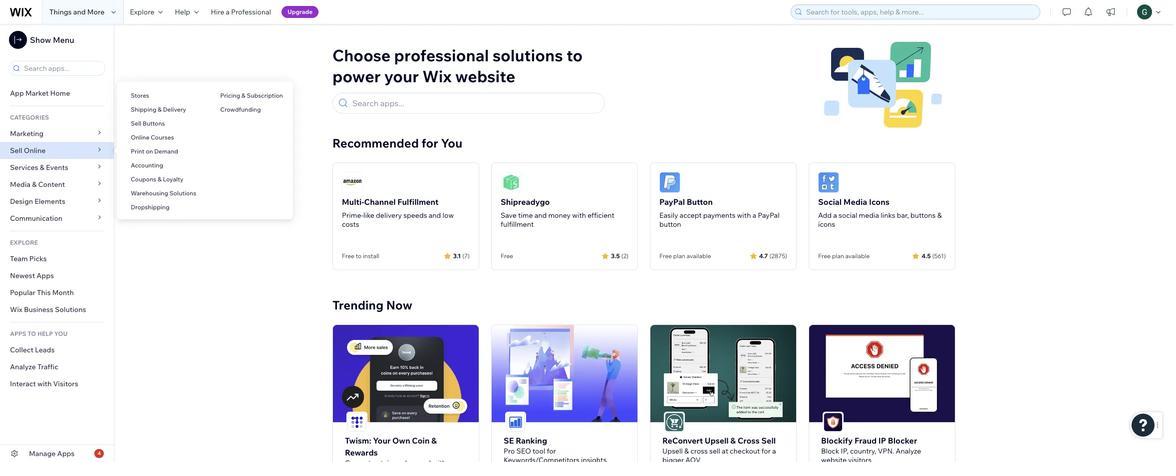 Task type: describe. For each thing, give the bounding box(es) containing it.
wix business solutions link
[[0, 301, 114, 318]]

& left cross
[[730, 436, 736, 446]]

checkout
[[730, 447, 760, 456]]

design elements
[[10, 197, 65, 206]]

popular
[[10, 289, 35, 298]]

month
[[52, 289, 74, 298]]

recommended for you
[[332, 136, 462, 151]]

show menu button
[[9, 31, 74, 49]]

multi-channel fulfillment logo image
[[342, 172, 363, 193]]

sell
[[709, 447, 720, 456]]

wix inside sidebar element
[[10, 305, 22, 314]]

trending now
[[332, 298, 412, 313]]

popular this month link
[[0, 285, 114, 301]]

save
[[501, 211, 517, 220]]

with for shipreadygo
[[572, 211, 586, 220]]

bar,
[[897, 211, 909, 220]]

& right pricing
[[241, 92, 245, 99]]

help
[[175, 7, 190, 16]]

4.5
[[922, 252, 931, 260]]

cross
[[738, 436, 760, 446]]

country,
[[850, 447, 876, 456]]

0 vertical spatial upsell
[[705, 436, 729, 446]]

accounting
[[131, 162, 163, 169]]

design
[[10, 197, 33, 206]]

channel
[[364, 197, 396, 207]]

se
[[504, 436, 514, 446]]

blocker
[[888, 436, 917, 446]]

subscription
[[247, 92, 283, 99]]

icons
[[869, 197, 890, 207]]

show
[[30, 35, 51, 45]]

delivery
[[376, 211, 402, 220]]

recommended
[[332, 136, 419, 151]]

collect leads
[[10, 346, 55, 355]]

leads
[[35, 346, 55, 355]]

& down stores link
[[158, 106, 162, 113]]

efficient
[[588, 211, 614, 220]]

services
[[10, 163, 38, 172]]

reconvert
[[662, 436, 703, 446]]

pricing
[[220, 92, 240, 99]]

courses
[[151, 134, 174, 141]]

vpn.
[[878, 447, 894, 456]]

with for paypal button
[[737, 211, 751, 220]]

media inside sidebar element
[[10, 180, 30, 189]]

dropshipping
[[131, 204, 169, 211]]

shipping & delivery
[[131, 106, 186, 113]]

fulfillment
[[501, 220, 534, 229]]

trending
[[332, 298, 384, 313]]

loyalty
[[163, 176, 183, 183]]

& left events
[[40, 163, 44, 172]]

coupons
[[131, 176, 156, 183]]

1 vertical spatial search apps... field
[[349, 93, 600, 113]]

online inside sidebar element
[[24, 146, 46, 155]]

social media icons add a social media links bar, buttons & icons
[[818, 197, 942, 229]]

analyze traffic link
[[0, 359, 114, 376]]

print
[[131, 148, 144, 155]]

professional
[[231, 7, 271, 16]]

a inside reconvert upsell & cross sell upsell & cross sell at checkout for a bigger aov
[[772, 447, 776, 456]]

& inside social media icons add a social media links bar, buttons & icons
[[937, 211, 942, 220]]

accounting link
[[117, 157, 206, 174]]

multi-channel fulfillment prime-like delivery speeds and low costs
[[342, 197, 454, 229]]

payments
[[703, 211, 735, 220]]

to inside choose professional solutions to power your wix website
[[567, 45, 583, 65]]

media & content
[[10, 180, 65, 189]]

& left "content"
[[32, 180, 37, 189]]

free for paypal button
[[659, 253, 672, 260]]

and inside shipreadygo save time and money with efficient fulfillment
[[534, 211, 547, 220]]

apps to help you
[[10, 330, 68, 338]]

paypal button easily accept payments with a paypal button
[[659, 197, 780, 229]]

0 horizontal spatial and
[[73, 7, 86, 16]]

fulfillment
[[397, 197, 438, 207]]

pro
[[504, 447, 515, 456]]

social media icons logo image
[[818, 172, 839, 193]]

upgrade button
[[282, 6, 319, 18]]

app market home link
[[0, 85, 114, 102]]

shipreadygo logo image
[[501, 172, 522, 193]]

demand
[[154, 148, 178, 155]]

coin
[[412, 436, 430, 446]]

dropshipping link
[[117, 199, 206, 216]]

3.1
[[453, 252, 461, 260]]

your
[[373, 436, 391, 446]]

insights
[[581, 456, 607, 463]]

and inside 'multi-channel fulfillment prime-like delivery speeds and low costs'
[[429, 211, 441, 220]]

print on demand
[[131, 148, 178, 155]]

install
[[363, 253, 379, 260]]

apps for manage apps
[[57, 450, 75, 459]]

upgrade
[[287, 8, 313, 15]]

twism: your own coin & rewards poster image
[[333, 325, 479, 423]]

help
[[37, 330, 53, 338]]

elements
[[35, 197, 65, 206]]

sell inside reconvert upsell & cross sell upsell & cross sell at checkout for a bigger aov
[[761, 436, 776, 446]]

media inside social media icons add a social media links bar, buttons & icons
[[843, 197, 867, 207]]

shipping & delivery link
[[117, 101, 206, 118]]

icons
[[818, 220, 835, 229]]

team picks
[[10, 255, 47, 264]]

se ranking icon image
[[506, 413, 525, 432]]

free plan available for icons
[[818, 253, 870, 260]]

shipreadygo save time and money with efficient fulfillment
[[501, 197, 614, 229]]

search apps... field inside sidebar element
[[21, 61, 102, 75]]

content
[[38, 180, 65, 189]]

easily
[[659, 211, 678, 220]]

twism:
[[345, 436, 371, 446]]

speeds
[[403, 211, 427, 220]]

plan for icons
[[832, 253, 844, 260]]

2 free from the left
[[501, 253, 513, 260]]

team picks link
[[0, 251, 114, 268]]

communication link
[[0, 210, 114, 227]]

warehousing solutions link
[[117, 185, 206, 202]]

fraud
[[855, 436, 877, 446]]

pricing & subscription link
[[206, 87, 293, 104]]

accept
[[680, 211, 702, 220]]

0 vertical spatial solutions
[[169, 190, 196, 197]]

warehousing solutions
[[131, 190, 196, 197]]

to
[[28, 330, 36, 338]]

& left loyalty
[[158, 176, 162, 183]]



Task type: vqa. For each thing, say whether or not it's contained in the screenshot.
Hire a Professional 'link'
yes



Task type: locate. For each thing, give the bounding box(es) containing it.
0 horizontal spatial analyze
[[10, 363, 36, 372]]

0 horizontal spatial available
[[687, 253, 711, 260]]

sidebar element
[[0, 24, 114, 463]]

1 vertical spatial to
[[356, 253, 361, 260]]

paypal
[[659, 197, 685, 207], [758, 211, 780, 220]]

upsell up sell on the right
[[705, 436, 729, 446]]

a right add
[[833, 211, 837, 220]]

& right buttons
[[937, 211, 942, 220]]

0 vertical spatial sell
[[131, 120, 141, 127]]

plan for easily
[[673, 253, 685, 260]]

to
[[567, 45, 583, 65], [356, 253, 361, 260]]

media
[[10, 180, 30, 189], [843, 197, 867, 207]]

apps for newest apps
[[37, 272, 54, 281]]

media
[[859, 211, 879, 220]]

online up the services & events at left
[[24, 146, 46, 155]]

sell right cross
[[761, 436, 776, 446]]

with down the traffic
[[37, 380, 52, 389]]

0 horizontal spatial paypal
[[659, 197, 685, 207]]

2 horizontal spatial for
[[761, 447, 771, 456]]

free plan available
[[659, 253, 711, 260], [818, 253, 870, 260]]

shipping
[[131, 106, 156, 113]]

available down social
[[845, 253, 870, 260]]

keywords/competitors
[[504, 456, 579, 463]]

1 horizontal spatial sell
[[131, 120, 141, 127]]

and left more on the top of the page
[[73, 7, 86, 16]]

explore
[[10, 239, 38, 247]]

website inside choose professional solutions to power your wix website
[[455, 66, 515, 86]]

services & events
[[10, 163, 68, 172]]

crowdfunding
[[220, 106, 261, 113]]

block
[[821, 447, 839, 456]]

0 vertical spatial online
[[131, 134, 149, 141]]

stores
[[131, 92, 149, 99]]

visitors
[[848, 456, 872, 463]]

power
[[332, 66, 381, 86]]

2 free plan available from the left
[[818, 253, 870, 260]]

business
[[24, 305, 53, 314]]

1 horizontal spatial search apps... field
[[349, 93, 600, 113]]

solutions down month
[[55, 305, 86, 314]]

choose
[[332, 45, 391, 65]]

paypal up easily
[[659, 197, 685, 207]]

free for social media icons
[[818, 253, 831, 260]]

a inside social media icons add a social media links bar, buttons & icons
[[833, 211, 837, 220]]

with inside paypal button easily accept payments with a paypal button
[[737, 211, 751, 220]]

Search for tools, apps, help & more... field
[[803, 5, 1037, 19]]

1 horizontal spatial and
[[429, 211, 441, 220]]

collect
[[10, 346, 33, 355]]

a right the payments
[[752, 211, 756, 220]]

to right solutions
[[567, 45, 583, 65]]

with right the payments
[[737, 211, 751, 220]]

plan down "button"
[[673, 253, 685, 260]]

website inside blockify fraud ip blocker block ip, country, vpn. analyze website visitors
[[821, 456, 847, 463]]

reconvert upsell & cross sell poster image
[[650, 325, 796, 423]]

available for icons
[[845, 253, 870, 260]]

delivery
[[163, 106, 186, 113]]

home
[[50, 89, 70, 98]]

2 horizontal spatial sell
[[761, 436, 776, 446]]

sell inside sell buttons link
[[131, 120, 141, 127]]

available for easily
[[687, 253, 711, 260]]

4 free from the left
[[818, 253, 831, 260]]

free to install
[[342, 253, 379, 260]]

1 horizontal spatial available
[[845, 253, 870, 260]]

apps
[[10, 330, 26, 338]]

1 horizontal spatial solutions
[[169, 190, 196, 197]]

ip,
[[841, 447, 849, 456]]

1 horizontal spatial media
[[843, 197, 867, 207]]

stores link
[[117, 87, 206, 104]]

buttons
[[910, 211, 936, 220]]

0 horizontal spatial upsell
[[662, 447, 683, 456]]

interact with visitors link
[[0, 376, 114, 393]]

things
[[49, 7, 72, 16]]

1 plan from the left
[[673, 253, 685, 260]]

sell up services
[[10, 146, 22, 155]]

for left you
[[422, 136, 438, 151]]

1 vertical spatial apps
[[57, 450, 75, 459]]

0 vertical spatial wix
[[422, 66, 452, 86]]

own
[[392, 436, 410, 446]]

1 vertical spatial solutions
[[55, 305, 86, 314]]

free down fulfillment
[[501, 253, 513, 260]]

1 vertical spatial website
[[821, 456, 847, 463]]

0 horizontal spatial media
[[10, 180, 30, 189]]

0 horizontal spatial website
[[455, 66, 515, 86]]

0 vertical spatial search apps... field
[[21, 61, 102, 75]]

twism: your own coin & rewards icon image
[[347, 413, 366, 432]]

a right checkout
[[772, 447, 776, 456]]

1 vertical spatial paypal
[[758, 211, 780, 220]]

1 horizontal spatial plan
[[832, 253, 844, 260]]

0 vertical spatial paypal
[[659, 197, 685, 207]]

with inside shipreadygo save time and money with efficient fulfillment
[[572, 211, 586, 220]]

0 vertical spatial to
[[567, 45, 583, 65]]

free down icons
[[818, 253, 831, 260]]

and right time
[[534, 211, 547, 220]]

more
[[87, 7, 104, 16]]

1 horizontal spatial upsell
[[705, 436, 729, 446]]

1 vertical spatial analyze
[[896, 447, 921, 456]]

and left low
[[429, 211, 441, 220]]

analyze
[[10, 363, 36, 372], [896, 447, 921, 456]]

0 horizontal spatial for
[[422, 136, 438, 151]]

traffic
[[37, 363, 58, 372]]

sell down shipping
[[131, 120, 141, 127]]

hire a professional link
[[205, 0, 277, 24]]

free down "button"
[[659, 253, 672, 260]]

button
[[687, 197, 713, 207]]

0 vertical spatial website
[[455, 66, 515, 86]]

solutions inside sidebar element
[[55, 305, 86, 314]]

2 horizontal spatial and
[[534, 211, 547, 220]]

& right coin
[[431, 436, 437, 446]]

with right money
[[572, 211, 586, 220]]

plan down icons
[[832, 253, 844, 260]]

wix inside choose professional solutions to power your wix website
[[422, 66, 452, 86]]

1 horizontal spatial to
[[567, 45, 583, 65]]

free for multi-channel fulfillment
[[342, 253, 354, 260]]

professional
[[394, 45, 489, 65]]

0 horizontal spatial sell
[[10, 146, 22, 155]]

for inside se ranking pro seo tool for keywords/competitors insights
[[547, 447, 556, 456]]

0 vertical spatial apps
[[37, 272, 54, 281]]

for inside reconvert upsell & cross sell upsell & cross sell at checkout for a bigger aov
[[761, 447, 771, 456]]

choose professional solutions to power your wix website
[[332, 45, 583, 86]]

seo
[[516, 447, 531, 456]]

3 free from the left
[[659, 253, 672, 260]]

team
[[10, 255, 28, 264]]

you
[[54, 330, 68, 338]]

wix
[[422, 66, 452, 86], [10, 305, 22, 314]]

hire a professional
[[211, 7, 271, 16]]

for right tool
[[547, 447, 556, 456]]

market
[[25, 89, 49, 98]]

to left install on the bottom
[[356, 253, 361, 260]]

0 horizontal spatial free plan available
[[659, 253, 711, 260]]

Search apps... field
[[21, 61, 102, 75], [349, 93, 600, 113]]

2 available from the left
[[845, 253, 870, 260]]

a right hire
[[226, 7, 230, 16]]

free plan available for easily
[[659, 253, 711, 260]]

apps up this
[[37, 272, 54, 281]]

(7)
[[462, 252, 470, 260]]

wix down the popular at the bottom left of the page
[[10, 305, 22, 314]]

costs
[[342, 220, 359, 229]]

& inside twism: your own coin & rewards
[[431, 436, 437, 446]]

(561)
[[932, 252, 946, 260]]

manage apps
[[29, 450, 75, 459]]

upsell
[[705, 436, 729, 446], [662, 447, 683, 456]]

pricing & subscription
[[220, 92, 283, 99]]

& down reconvert
[[684, 447, 689, 456]]

paypal up 4.7 (2875)
[[758, 211, 780, 220]]

media up social
[[843, 197, 867, 207]]

0 horizontal spatial to
[[356, 253, 361, 260]]

1 vertical spatial sell
[[10, 146, 22, 155]]

0 vertical spatial analyze
[[10, 363, 36, 372]]

a
[[226, 7, 230, 16], [752, 211, 756, 220], [833, 211, 837, 220], [772, 447, 776, 456]]

prime-
[[342, 211, 363, 220]]

free plan available down icons
[[818, 253, 870, 260]]

website down solutions
[[455, 66, 515, 86]]

1 vertical spatial upsell
[[662, 447, 683, 456]]

analyze down 'blocker'
[[896, 447, 921, 456]]

blockify fraud ip blocker poster image
[[809, 325, 955, 423]]

0 horizontal spatial apps
[[37, 272, 54, 281]]

upsell down reconvert
[[662, 447, 683, 456]]

paypal button logo image
[[659, 172, 680, 193]]

analyze inside blockify fraud ip blocker block ip, country, vpn. analyze website visitors
[[896, 447, 921, 456]]

reconvert upsell & cross sell icon image
[[665, 413, 684, 432]]

media up "design"
[[10, 180, 30, 189]]

0 horizontal spatial online
[[24, 146, 46, 155]]

blockify fraud ip blocker icon image
[[824, 413, 843, 432]]

1 vertical spatial online
[[24, 146, 46, 155]]

0 horizontal spatial search apps... field
[[21, 61, 102, 75]]

1 horizontal spatial apps
[[57, 450, 75, 459]]

warehousing
[[131, 190, 168, 197]]

show menu
[[30, 35, 74, 45]]

apps right manage
[[57, 450, 75, 459]]

1 horizontal spatial paypal
[[758, 211, 780, 220]]

online courses
[[131, 134, 174, 141]]

design elements link
[[0, 193, 114, 210]]

free left install on the bottom
[[342, 253, 354, 260]]

with inside sidebar element
[[37, 380, 52, 389]]

sell for sell online
[[10, 146, 22, 155]]

add
[[818, 211, 832, 220]]

your
[[384, 66, 419, 86]]

online up print at the left top of page
[[131, 134, 149, 141]]

hire
[[211, 7, 224, 16]]

sell for sell buttons
[[131, 120, 141, 127]]

0 vertical spatial media
[[10, 180, 30, 189]]

0 horizontal spatial wix
[[10, 305, 22, 314]]

2 vertical spatial sell
[[761, 436, 776, 446]]

apps
[[37, 272, 54, 281], [57, 450, 75, 459]]

2 horizontal spatial with
[[737, 211, 751, 220]]

1 free plan available from the left
[[659, 253, 711, 260]]

1 horizontal spatial free plan available
[[818, 253, 870, 260]]

1 horizontal spatial analyze
[[896, 447, 921, 456]]

0 horizontal spatial plan
[[673, 253, 685, 260]]

money
[[548, 211, 571, 220]]

free plan available down "button"
[[659, 253, 711, 260]]

rewards
[[345, 448, 378, 458]]

1 vertical spatial wix
[[10, 305, 22, 314]]

0 horizontal spatial with
[[37, 380, 52, 389]]

website down the blockify
[[821, 456, 847, 463]]

marketing link
[[0, 125, 114, 142]]

2 plan from the left
[[832, 253, 844, 260]]

for right checkout
[[761, 447, 771, 456]]

for
[[422, 136, 438, 151], [547, 447, 556, 456], [761, 447, 771, 456]]

0 horizontal spatial solutions
[[55, 305, 86, 314]]

se ranking poster image
[[492, 325, 637, 423]]

1 horizontal spatial wix
[[422, 66, 452, 86]]

1 horizontal spatial for
[[547, 447, 556, 456]]

sell inside sell online link
[[10, 146, 22, 155]]

analyze up "interact"
[[10, 363, 36, 372]]

manage
[[29, 450, 56, 459]]

4.7 (2875)
[[759, 252, 787, 260]]

blockify fraud ip blocker block ip, country, vpn. analyze website visitors
[[821, 436, 921, 463]]

analyze inside sidebar element
[[10, 363, 36, 372]]

search apps... field down choose professional solutions to power your wix website
[[349, 93, 600, 113]]

1 horizontal spatial with
[[572, 211, 586, 220]]

1 free from the left
[[342, 253, 354, 260]]

a inside paypal button easily accept payments with a paypal button
[[752, 211, 756, 220]]

1 available from the left
[[687, 253, 711, 260]]

on
[[146, 148, 153, 155]]

coupons & loyalty link
[[117, 171, 206, 188]]

ip
[[878, 436, 886, 446]]

and
[[73, 7, 86, 16], [429, 211, 441, 220], [534, 211, 547, 220]]

available down accept
[[687, 253, 711, 260]]

app
[[10, 89, 24, 98]]

search apps... field up home
[[21, 61, 102, 75]]

solutions down loyalty
[[169, 190, 196, 197]]

online courses link
[[117, 129, 206, 146]]

1 horizontal spatial online
[[131, 134, 149, 141]]

wix down professional
[[422, 66, 452, 86]]

1 horizontal spatial website
[[821, 456, 847, 463]]

1 vertical spatial media
[[843, 197, 867, 207]]



